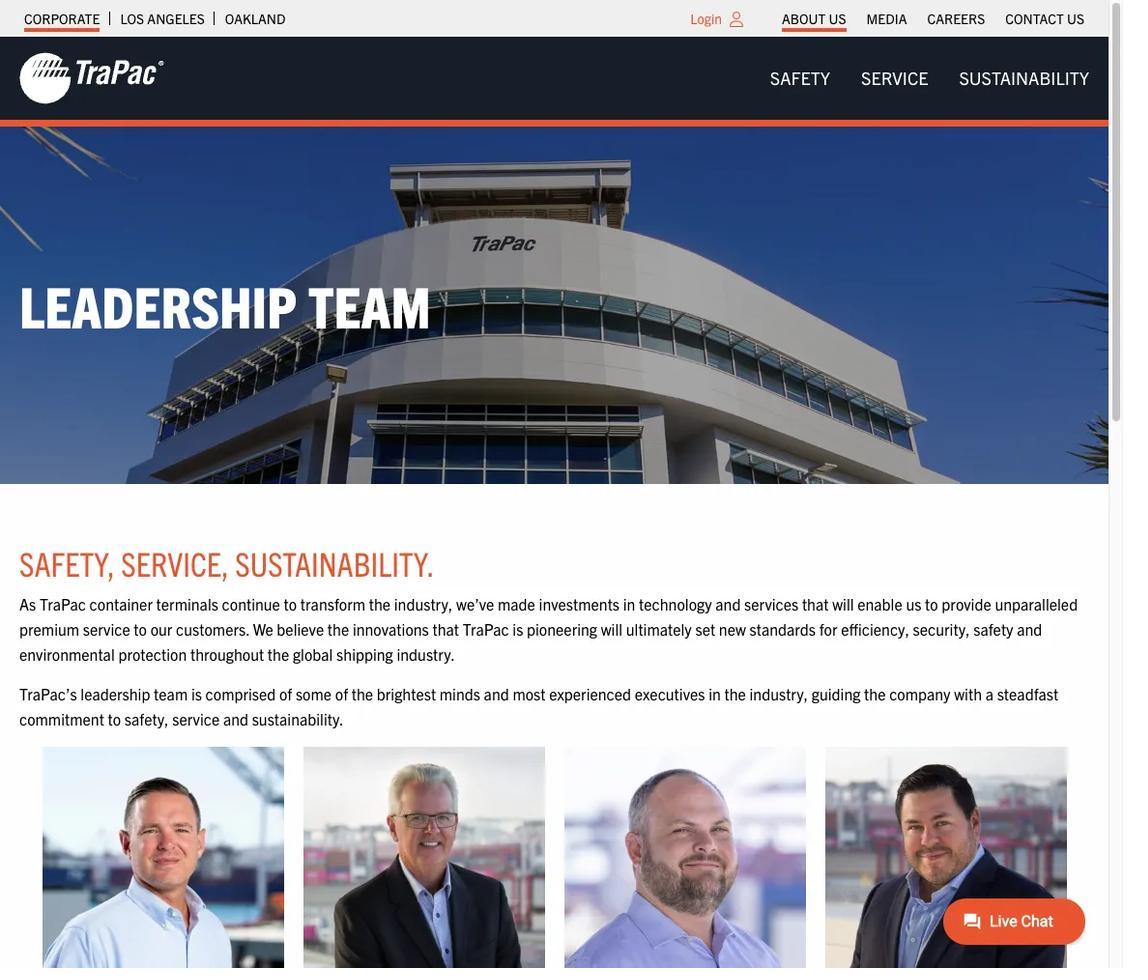 Task type: locate. For each thing, give the bounding box(es) containing it.
0 vertical spatial service
[[83, 620, 130, 639]]

that up industry. on the bottom
[[433, 620, 459, 639]]

media link
[[867, 5, 907, 32]]

provide
[[942, 595, 992, 614]]

enable
[[858, 595, 903, 614]]

of up sustainability.
[[279, 685, 292, 704]]

0 horizontal spatial in
[[623, 595, 636, 614]]

0 vertical spatial trapac
[[40, 595, 86, 614]]

is
[[513, 620, 524, 639], [191, 685, 202, 704]]

0 vertical spatial industry,
[[394, 595, 453, 614]]

for
[[820, 620, 838, 639]]

0 vertical spatial menu bar
[[772, 5, 1095, 32]]

0 vertical spatial that
[[802, 595, 829, 614]]

will up for
[[833, 595, 854, 614]]

to right us
[[925, 595, 939, 614]]

in
[[623, 595, 636, 614], [709, 685, 721, 704]]

0 horizontal spatial is
[[191, 685, 202, 704]]

of
[[279, 685, 292, 704], [335, 685, 348, 704]]

0 vertical spatial is
[[513, 620, 524, 639]]

contact us
[[1006, 10, 1085, 27]]

is inside the 'as trapac container terminals continue to transform the industry, we've made investments in technology and services that will enable us to provide unparalleled premium service to our customers. we believe the innovations that trapac is pioneering will ultimately set new standards for efficiency, security, safety and environmental protection throughout the global shipping industry.'
[[513, 620, 524, 639]]

is inside trapac's leadership team is comprised of some of the brightest minds and most experienced executives in the industry, guiding the company with a steadfast commitment to safety, service and sustainability.
[[191, 685, 202, 704]]

we
[[253, 620, 273, 639]]

most
[[513, 685, 546, 704]]

us right about
[[829, 10, 847, 27]]

that
[[802, 595, 829, 614], [433, 620, 459, 639]]

leadership team
[[19, 270, 431, 341]]

to left our
[[134, 620, 147, 639]]

sustainability link
[[944, 59, 1105, 98]]

1 horizontal spatial industry,
[[750, 685, 808, 704]]

1 vertical spatial in
[[709, 685, 721, 704]]

careers link
[[928, 5, 986, 32]]

1 horizontal spatial in
[[709, 685, 721, 704]]

is right "team"
[[191, 685, 202, 704]]

us
[[829, 10, 847, 27], [1067, 10, 1085, 27]]

0 horizontal spatial industry,
[[394, 595, 453, 614]]

service down container
[[83, 620, 130, 639]]

industry, inside the 'as trapac container terminals continue to transform the industry, we've made investments in technology and services that will enable us to provide unparalleled premium service to our customers. we believe the innovations that trapac is pioneering will ultimately set new standards for efficiency, security, safety and environmental protection throughout the global shipping industry.'
[[394, 595, 453, 614]]

0 horizontal spatial will
[[601, 620, 623, 639]]

1 vertical spatial industry,
[[750, 685, 808, 704]]

menu bar down careers link
[[755, 59, 1105, 98]]

made
[[498, 595, 536, 614]]

to
[[284, 595, 297, 614], [925, 595, 939, 614], [134, 620, 147, 639], [108, 710, 121, 729]]

team
[[154, 685, 188, 704]]

in up ultimately
[[623, 595, 636, 614]]

to down leadership
[[108, 710, 121, 729]]

1 vertical spatial is
[[191, 685, 202, 704]]

executives
[[635, 685, 705, 704]]

service down "team"
[[172, 710, 220, 729]]

will down investments
[[601, 620, 623, 639]]

light image
[[730, 12, 744, 27]]

us right 'contact'
[[1067, 10, 1085, 27]]

experienced
[[549, 685, 631, 704]]

us for contact us
[[1067, 10, 1085, 27]]

1 horizontal spatial is
[[513, 620, 524, 639]]

standards
[[750, 620, 816, 639]]

the up innovations
[[369, 595, 391, 614]]

safety,
[[19, 543, 115, 584]]

1 vertical spatial trapac
[[463, 620, 509, 639]]

some
[[296, 685, 332, 704]]

customers.
[[176, 620, 250, 639]]

sustainability.
[[252, 710, 344, 729]]

the down new
[[725, 685, 746, 704]]

oakland
[[225, 10, 286, 27]]

services
[[745, 595, 799, 614]]

that up for
[[802, 595, 829, 614]]

is down made
[[513, 620, 524, 639]]

shipping
[[337, 645, 393, 664]]

trapac
[[40, 595, 86, 614], [463, 620, 509, 639]]

1 vertical spatial menu bar
[[755, 59, 1105, 98]]

1 horizontal spatial will
[[833, 595, 854, 614]]

industry,
[[394, 595, 453, 614], [750, 685, 808, 704]]

environmental
[[19, 645, 115, 664]]

los angeles
[[120, 10, 205, 27]]

1 vertical spatial service
[[172, 710, 220, 729]]

0 horizontal spatial service
[[83, 620, 130, 639]]

1 horizontal spatial trapac
[[463, 620, 509, 639]]

1 us from the left
[[829, 10, 847, 27]]

contact us link
[[1006, 5, 1085, 32]]

0 horizontal spatial that
[[433, 620, 459, 639]]

technology
[[639, 595, 712, 614]]

safety,
[[125, 710, 169, 729]]

menu bar up service
[[772, 5, 1095, 32]]

safety, service, sustainability.
[[19, 543, 435, 584]]

0 vertical spatial in
[[623, 595, 636, 614]]

trapac down we've
[[463, 620, 509, 639]]

industry, left guiding at the right
[[750, 685, 808, 704]]

about us
[[782, 10, 847, 27]]

1 vertical spatial that
[[433, 620, 459, 639]]

industry, up innovations
[[394, 595, 453, 614]]

the right guiding at the right
[[865, 685, 886, 704]]

in inside the 'as trapac container terminals continue to transform the industry, we've made investments in technology and services that will enable us to provide unparalleled premium service to our customers. we believe the innovations that trapac is pioneering will ultimately set new standards for efficiency, security, safety and environmental protection throughout the global shipping industry.'
[[623, 595, 636, 614]]

and
[[716, 595, 741, 614], [1017, 620, 1043, 639], [484, 685, 509, 704], [223, 710, 248, 729]]

as trapac container terminals continue to transform the industry, we've made investments in technology and services that will enable us to provide unparalleled premium service to our customers. we believe the innovations that trapac is pioneering will ultimately set new standards for efficiency, security, safety and environmental protection throughout the global shipping industry.
[[19, 595, 1078, 664]]

1 horizontal spatial us
[[1067, 10, 1085, 27]]

1 horizontal spatial service
[[172, 710, 220, 729]]

in right executives
[[709, 685, 721, 704]]

efficiency,
[[841, 620, 910, 639]]

menu bar containing safety
[[755, 59, 1105, 98]]

safety
[[974, 620, 1014, 639]]

of right some
[[335, 685, 348, 704]]

trapac up premium
[[40, 595, 86, 614]]

the down transform
[[328, 620, 349, 639]]

1 horizontal spatial of
[[335, 685, 348, 704]]

service inside the 'as trapac container terminals continue to transform the industry, we've made investments in technology and services that will enable us to provide unparalleled premium service to our customers. we believe the innovations that trapac is pioneering will ultimately set new standards for efficiency, security, safety and environmental protection throughout the global shipping industry.'
[[83, 620, 130, 639]]

comprised
[[206, 685, 276, 704]]

service
[[83, 620, 130, 639], [172, 710, 220, 729]]

0 horizontal spatial us
[[829, 10, 847, 27]]

brightest
[[377, 685, 436, 704]]

menu bar
[[772, 5, 1095, 32], [755, 59, 1105, 98]]

the
[[369, 595, 391, 614], [328, 620, 349, 639], [268, 645, 289, 664], [352, 685, 373, 704], [725, 685, 746, 704], [865, 685, 886, 704]]

will
[[833, 595, 854, 614], [601, 620, 623, 639]]

in inside trapac's leadership team is comprised of some of the brightest minds and most experienced executives in the industry, guiding the company with a steadfast commitment to safety, service and sustainability.
[[709, 685, 721, 704]]

about us link
[[782, 5, 847, 32]]

0 horizontal spatial of
[[279, 685, 292, 704]]

2 us from the left
[[1067, 10, 1085, 27]]

and down unparalleled
[[1017, 620, 1043, 639]]

corporate image
[[19, 51, 164, 105]]



Task type: describe. For each thing, give the bounding box(es) containing it.
industry, inside trapac's leadership team is comprised of some of the brightest minds and most experienced executives in the industry, guiding the company with a steadfast commitment to safety, service and sustainability.
[[750, 685, 808, 704]]

industry.
[[397, 645, 455, 664]]

the down shipping
[[352, 685, 373, 704]]

safety link
[[755, 59, 846, 98]]

1 horizontal spatial that
[[802, 595, 829, 614]]

corporate link
[[24, 5, 100, 32]]

company
[[890, 685, 951, 704]]

service,
[[121, 543, 229, 584]]

login
[[691, 10, 722, 27]]

sustainability
[[960, 67, 1090, 89]]

ultimately
[[626, 620, 692, 639]]

premium
[[19, 620, 79, 639]]

team
[[308, 270, 431, 341]]

our
[[150, 620, 172, 639]]

pioneering
[[527, 620, 598, 639]]

the down 'we'
[[268, 645, 289, 664]]

los
[[120, 10, 144, 27]]

contact
[[1006, 10, 1064, 27]]

careers
[[928, 10, 986, 27]]

commitment
[[19, 710, 104, 729]]

steadfast
[[998, 685, 1059, 704]]

us for about us
[[829, 10, 847, 27]]

and up new
[[716, 595, 741, 614]]

2 of from the left
[[335, 685, 348, 704]]

los angeles link
[[120, 5, 205, 32]]

investments
[[539, 595, 620, 614]]

leadership
[[81, 685, 150, 704]]

protection
[[118, 645, 187, 664]]

service
[[862, 67, 929, 89]]

trapac's leadership team is comprised of some of the brightest minds and most experienced executives in the industry, guiding the company with a steadfast commitment to safety, service and sustainability.
[[19, 685, 1059, 729]]

1 of from the left
[[279, 685, 292, 704]]

set
[[696, 620, 716, 639]]

login link
[[691, 10, 722, 27]]

we've
[[456, 595, 494, 614]]

as
[[19, 595, 36, 614]]

and down comprised
[[223, 710, 248, 729]]

global
[[293, 645, 333, 664]]

trapac's
[[19, 685, 77, 704]]

and left most
[[484, 685, 509, 704]]

service link
[[846, 59, 944, 98]]

media
[[867, 10, 907, 27]]

container
[[90, 595, 153, 614]]

0 vertical spatial will
[[833, 595, 854, 614]]

continue
[[222, 595, 280, 614]]

to inside trapac's leadership team is comprised of some of the brightest minds and most experienced executives in the industry, guiding the company with a steadfast commitment to safety, service and sustainability.
[[108, 710, 121, 729]]

to up believe
[[284, 595, 297, 614]]

unparalleled
[[995, 595, 1078, 614]]

minds
[[440, 685, 481, 704]]

guiding
[[812, 685, 861, 704]]

1 vertical spatial will
[[601, 620, 623, 639]]

menu bar containing about us
[[772, 5, 1095, 32]]

angeles
[[147, 10, 205, 27]]

sustainability.
[[235, 543, 435, 584]]

transform
[[301, 595, 366, 614]]

with
[[955, 685, 982, 704]]

security,
[[913, 620, 970, 639]]

leadership
[[19, 270, 297, 341]]

throughout
[[190, 645, 264, 664]]

0 horizontal spatial trapac
[[40, 595, 86, 614]]

oakland link
[[225, 5, 286, 32]]

terminals
[[156, 595, 218, 614]]

new
[[719, 620, 746, 639]]

us
[[906, 595, 922, 614]]

a
[[986, 685, 994, 704]]

service inside trapac's leadership team is comprised of some of the brightest minds and most experienced executives in the industry, guiding the company with a steadfast commitment to safety, service and sustainability.
[[172, 710, 220, 729]]

about
[[782, 10, 826, 27]]

believe
[[277, 620, 324, 639]]

safety, service, sustainability. main content
[[0, 543, 1109, 969]]

innovations
[[353, 620, 429, 639]]

safety
[[771, 67, 831, 89]]

corporate
[[24, 10, 100, 27]]



Task type: vqa. For each thing, say whether or not it's contained in the screenshot.
MINIMIZE
no



